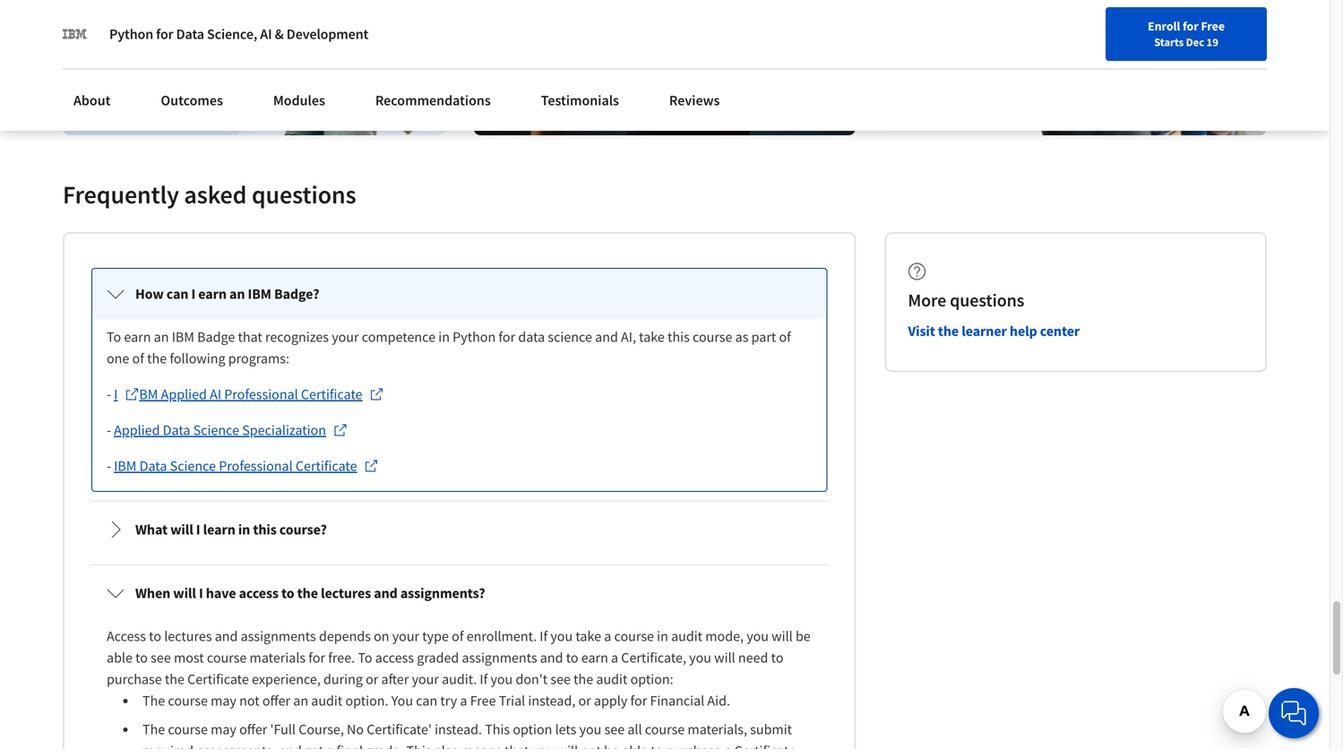 Task type: describe. For each thing, give the bounding box(es) containing it.
course right most
[[207, 649, 247, 667]]

purchase inside the course may offer 'full course, no certificate' instead. this option lets you see all course materials, submit required assessments, and get a final grade. this also means that you will not be able to purchase a certificat
[[666, 742, 722, 749]]

access to lectures and assignments depends on your type of enrollment. if you take a course in audit mode, you will be able to see most course materials for free. to access graded assignments and to earn a certificate, you will need to purchase the certificate experience, during or after your audit. if you don't see the audit option:
[[107, 627, 814, 688]]

earn inside dropdown button
[[198, 285, 227, 303]]

in inside "dropdown button"
[[238, 521, 250, 539]]

what will i learn in this course? button
[[92, 505, 827, 555]]

course inside to earn an ibm badge that recognizes your competence in python for data science and ai, take this course as part of one of the following programs:
[[693, 328, 733, 346]]

part
[[752, 328, 777, 346]]

starts
[[1155, 35, 1184, 49]]

science
[[548, 328, 592, 346]]

you right lets
[[580, 721, 602, 738]]

when will i have access to the lectures and assignments? button
[[92, 568, 827, 618]]

access inside access to lectures and assignments depends on your type of enrollment. if you take a course in audit mode, you will be able to see most course materials for free. to access graded assignments and to earn a certificate, you will need to purchase the certificate experience, during or after your audit. if you don't see the audit option:
[[375, 649, 414, 667]]

in inside access to lectures and assignments depends on your type of enrollment. if you take a course in audit mode, you will be able to see most course materials for free. to access graded assignments and to earn a certificate, you will need to purchase the certificate experience, during or after your audit. if you don't see the audit option:
[[657, 627, 669, 645]]

0 vertical spatial of
[[779, 328, 791, 346]]

the course may offer 'full course, no certificate' instead. this option lets you see all course materials, submit required assessments, and get a final grade. this also means that you will not be able to purchase a certificat
[[143, 721, 799, 749]]

0 horizontal spatial audit
[[311, 692, 343, 710]]

course right all
[[645, 721, 685, 738]]

for inside 'enroll for free starts dec 19'
[[1183, 18, 1199, 34]]

about
[[74, 91, 111, 109]]

i for when
[[199, 584, 203, 602]]

will right mode,
[[772, 627, 793, 645]]

'full
[[270, 721, 296, 738]]

take inside access to lectures and assignments depends on your type of enrollment. if you take a course in audit mode, you will be able to see most course materials for free. to access graded assignments and to earn a certificate, you will need to purchase the certificate experience, during or after your audit. if you don't see the audit option:
[[576, 627, 602, 645]]

type
[[422, 627, 449, 645]]

0 vertical spatial questions
[[252, 179, 356, 210]]

a right get
[[327, 742, 334, 749]]

to inside access to lectures and assignments depends on your type of enrollment. if you take a course in audit mode, you will be able to see most course materials for free. to access graded assignments and to earn a certificate, you will need to purchase the certificate experience, during or after your audit. if you don't see the audit option:
[[358, 649, 372, 667]]

assessments,
[[197, 742, 276, 749]]

graded
[[417, 649, 459, 667]]

learn
[[203, 521, 236, 539]]

certificate'
[[367, 721, 432, 738]]

19
[[1207, 35, 1219, 49]]

ibm data science professional certificate link
[[114, 455, 379, 477]]

find your new career link
[[824, 54, 954, 76]]

modules
[[273, 91, 325, 109]]

this inside to earn an ibm badge that recognizes your competence in python for data science and ai, take this course as part of one of the following programs:
[[668, 328, 690, 346]]

learner
[[962, 322, 1007, 340]]

no
[[347, 721, 364, 738]]

ibm inside 'link'
[[114, 457, 137, 475]]

visit the learner help center link
[[908, 322, 1080, 340]]

1 horizontal spatial if
[[540, 627, 548, 645]]

free inside 'enroll for free starts dec 19'
[[1201, 18, 1225, 34]]

opens in a new tab image for bm applied ai professional certificate
[[370, 387, 384, 401]]

able inside access to lectures and assignments depends on your type of enrollment. if you take a course in audit mode, you will be able to see most course materials for free. to access graded assignments and to earn a certificate, you will need to purchase the certificate experience, during or after your audit. if you don't see the audit option:
[[107, 649, 133, 667]]

try
[[440, 692, 457, 710]]

option.
[[346, 692, 389, 710]]

course down most
[[168, 692, 208, 710]]

option:
[[631, 670, 674, 688]]

1 vertical spatial if
[[480, 670, 488, 688]]

more
[[908, 289, 947, 311]]

chat with us image
[[1280, 699, 1309, 728]]

recommendations link
[[365, 81, 502, 120]]

ibm data science professional certificate
[[114, 457, 357, 475]]

i inside i link
[[114, 385, 118, 403]]

course,
[[299, 721, 344, 738]]

also
[[434, 742, 459, 749]]

free.
[[328, 649, 355, 667]]

opens in a new tab image for applied data science specialization
[[333, 423, 348, 437]]

how can i earn an ibm badge? button
[[92, 269, 827, 319]]

what
[[135, 521, 168, 539]]

your right find
[[858, 56, 882, 73]]

- for ibm data science professional certificate
[[107, 457, 114, 475]]

following
[[170, 349, 225, 367]]

programs:
[[228, 349, 289, 367]]

0 vertical spatial this
[[485, 721, 510, 738]]

coursera image
[[22, 50, 135, 79]]

and up don't
[[540, 649, 563, 667]]

be inside access to lectures and assignments depends on your type of enrollment. if you take a course in audit mode, you will be able to see most course materials for free. to access graded assignments and to earn a certificate, you will need to purchase the certificate experience, during or after your audit. if you don't see the audit option:
[[796, 627, 811, 645]]

frequently asked questions
[[63, 179, 356, 210]]

of inside access to lectures and assignments depends on your type of enrollment. if you take a course in audit mode, you will be able to see most course materials for free. to access graded assignments and to earn a certificate, you will need to purchase the certificate experience, during or after your audit. if you don't see the audit option:
[[452, 627, 464, 645]]

means
[[462, 742, 502, 749]]

your up the course may not offer an audit option. you can try a free trial instead, or apply for financial aid.
[[412, 670, 439, 688]]

science for specialization
[[193, 421, 239, 439]]

0 horizontal spatial assignments
[[241, 627, 316, 645]]

the down most
[[165, 670, 185, 688]]

to earn an ibm badge that recognizes your competence in python for data science and ai, take this course as part of one of the following programs:
[[107, 328, 794, 367]]

get
[[305, 742, 324, 749]]

frequently
[[63, 179, 179, 210]]

badge?
[[274, 285, 319, 303]]

visit
[[908, 322, 936, 340]]

2 horizontal spatial an
[[293, 692, 308, 710]]

- for applied data science specialization
[[107, 421, 114, 439]]

0 horizontal spatial not
[[239, 692, 260, 710]]

on
[[374, 627, 390, 645]]

badge
[[197, 328, 235, 346]]

more questions
[[908, 289, 1025, 311]]

most
[[174, 649, 204, 667]]

after
[[381, 670, 409, 688]]

science for professional
[[170, 457, 216, 475]]

testimonials
[[541, 91, 619, 109]]

or inside access to lectures and assignments depends on your type of enrollment. if you take a course in audit mode, you will be able to see most course materials for free. to access graded assignments and to earn a certificate, you will need to purchase the certificate experience, during or after your audit. if you don't see the audit option:
[[366, 670, 379, 688]]

enrollment.
[[467, 627, 537, 645]]

will inside when will i have access to the lectures and assignments? dropdown button
[[173, 584, 196, 602]]

1 horizontal spatial or
[[579, 692, 591, 710]]

python for data science, ai & development
[[109, 25, 369, 43]]

the for the course may not offer an audit option. you can try a free trial instead, or apply for financial aid.
[[143, 692, 165, 710]]

bm
[[139, 385, 158, 403]]

i for how
[[191, 285, 196, 303]]

you up trial
[[491, 670, 513, 688]]

as
[[736, 328, 749, 346]]

grade.
[[366, 742, 404, 749]]

competence
[[362, 328, 436, 346]]

to down "access"
[[135, 649, 148, 667]]

materials,
[[688, 721, 748, 738]]

development
[[287, 25, 369, 43]]

ibm image
[[63, 22, 88, 47]]

0 horizontal spatial see
[[151, 649, 171, 667]]

a left 'certificate,' at the bottom of the page
[[611, 649, 619, 667]]

access inside dropdown button
[[239, 584, 279, 602]]

1 horizontal spatial can
[[416, 692, 438, 710]]

access
[[107, 627, 146, 645]]

1 vertical spatial audit
[[596, 670, 628, 688]]

0 vertical spatial ai
[[260, 25, 272, 43]]

applied data science specialization link
[[114, 419, 348, 441]]

1 vertical spatial assignments
[[462, 649, 537, 667]]

audit.
[[442, 670, 477, 688]]

mode,
[[706, 627, 744, 645]]

you down option
[[532, 742, 554, 749]]

&
[[275, 25, 284, 43]]

depends
[[319, 627, 371, 645]]

see inside the course may offer 'full course, no certificate' instead. this option lets you see all course materials, submit required assessments, and get a final grade. this also means that you will not be able to purchase a certificat
[[605, 721, 625, 738]]

bm applied ai professional certificate link
[[139, 384, 384, 405]]

need
[[739, 649, 769, 667]]

ibm inside dropdown button
[[248, 285, 272, 303]]

certificate,
[[621, 649, 687, 667]]

in inside to earn an ibm badge that recognizes your competence in python for data science and ai, take this course as part of one of the following programs:
[[439, 328, 450, 346]]

for left science,
[[156, 25, 173, 43]]

ai,
[[621, 328, 636, 346]]

opens in a new tab image for i
[[125, 387, 139, 401]]

this inside "dropdown button"
[[253, 521, 277, 539]]

opens in a new tab image for ibm data science professional certificate
[[364, 459, 379, 473]]

1 vertical spatial questions
[[950, 289, 1025, 311]]

during
[[324, 670, 363, 688]]

the inside to earn an ibm badge that recognizes your competence in python for data science and ai, take this course as part of one of the following programs:
[[147, 349, 167, 367]]

1 vertical spatial this
[[407, 742, 432, 749]]

will down mode,
[[715, 649, 736, 667]]

course?
[[279, 521, 327, 539]]

to inside to earn an ibm badge that recognizes your competence in python for data science and ai, take this course as part of one of the following programs:
[[107, 328, 121, 346]]

experience,
[[252, 670, 321, 688]]

career
[[911, 56, 945, 73]]

lets
[[555, 721, 577, 738]]

new
[[885, 56, 908, 73]]

ai inside collapsed list
[[210, 385, 221, 403]]

reviews
[[670, 91, 720, 109]]

a up apply on the bottom left
[[604, 627, 612, 645]]



Task type: vqa. For each thing, say whether or not it's contained in the screenshot.
"courses,"
no



Task type: locate. For each thing, give the bounding box(es) containing it.
1 horizontal spatial access
[[375, 649, 414, 667]]

3 - from the top
[[107, 457, 114, 475]]

specialization
[[242, 421, 326, 439]]

i for what
[[196, 521, 200, 539]]

and down have
[[215, 627, 238, 645]]

and inside the course may offer 'full course, no certificate' instead. this option lets you see all course materials, submit required assessments, and get a final grade. this also means that you will not be able to purchase a certificat
[[279, 742, 302, 749]]

1 horizontal spatial not
[[581, 742, 601, 749]]

audit
[[671, 627, 703, 645], [596, 670, 628, 688], [311, 692, 343, 710]]

1 horizontal spatial see
[[551, 670, 571, 688]]

2 the from the top
[[143, 721, 165, 738]]

to
[[107, 328, 121, 346], [358, 649, 372, 667]]

i right how
[[191, 285, 196, 303]]

0 vertical spatial professional
[[224, 385, 298, 403]]

0 vertical spatial certificate
[[301, 385, 363, 403]]

of right type
[[452, 627, 464, 645]]

for inside to earn an ibm badge that recognizes your competence in python for data science and ai, take this course as part of one of the following programs:
[[499, 328, 516, 346]]

1 - from the top
[[107, 385, 114, 403]]

purchase inside access to lectures and assignments depends on your type of enrollment. if you take a course in audit mode, you will be able to see most course materials for free. to access graded assignments and to earn a certificate, you will need to purchase the certificate experience, during or after your audit. if you don't see the audit option:
[[107, 670, 162, 688]]

for up dec
[[1183, 18, 1199, 34]]

certificate up specialization
[[301, 385, 363, 403]]

0 vertical spatial lectures
[[321, 584, 371, 602]]

1 vertical spatial applied
[[114, 421, 160, 439]]

the
[[143, 692, 165, 710], [143, 721, 165, 738]]

you up need
[[747, 627, 769, 645]]

ibm up what on the left
[[114, 457, 137, 475]]

this left course?
[[253, 521, 277, 539]]

0 vertical spatial if
[[540, 627, 548, 645]]

to up one
[[107, 328, 121, 346]]

i left bm
[[114, 385, 118, 403]]

i inside when will i have access to the lectures and assignments? dropdown button
[[199, 584, 203, 602]]

2 vertical spatial audit
[[311, 692, 343, 710]]

2 vertical spatial see
[[605, 721, 625, 738]]

be inside the course may offer 'full course, no certificate' instead. this option lets you see all course materials, submit required assessments, and get a final grade. this also means that you will not be able to purchase a certificat
[[604, 742, 619, 749]]

opens in a new tab image inside bm applied ai professional certificate link
[[370, 387, 384, 401]]

0 vertical spatial access
[[239, 584, 279, 602]]

0 horizontal spatial applied
[[114, 421, 160, 439]]

collapsed list
[[86, 262, 833, 749]]

python down how can i earn an ibm badge? dropdown button
[[453, 328, 496, 346]]

about link
[[63, 81, 121, 120]]

science,
[[207, 25, 257, 43]]

earn up one
[[124, 328, 151, 346]]

instead.
[[435, 721, 482, 738]]

0 vertical spatial be
[[796, 627, 811, 645]]

to down financial in the bottom of the page
[[651, 742, 663, 749]]

0 horizontal spatial ibm
[[114, 457, 137, 475]]

free left trial
[[470, 692, 496, 710]]

able
[[107, 649, 133, 667], [622, 742, 648, 749]]

1 horizontal spatial applied
[[161, 385, 207, 403]]

you
[[391, 692, 413, 710]]

to right free.
[[358, 649, 372, 667]]

your inside to earn an ibm badge that recognizes your competence in python for data science and ai, take this course as part of one of the following programs:
[[332, 328, 359, 346]]

1 vertical spatial opens in a new tab image
[[364, 459, 379, 473]]

science
[[193, 421, 239, 439], [170, 457, 216, 475]]

outcomes link
[[150, 81, 234, 120]]

access right have
[[239, 584, 279, 602]]

2 horizontal spatial ibm
[[248, 285, 272, 303]]

the
[[938, 322, 959, 340], [147, 349, 167, 367], [297, 584, 318, 602], [165, 670, 185, 688], [574, 670, 594, 688]]

2 - from the top
[[107, 421, 114, 439]]

the inside dropdown button
[[297, 584, 318, 602]]

offer inside the course may offer 'full course, no certificate' instead. this option lets you see all course materials, submit required assessments, and get a final grade. this also means that you will not be able to purchase a certificat
[[239, 721, 267, 738]]

2 vertical spatial an
[[293, 692, 308, 710]]

1 horizontal spatial assignments
[[462, 649, 537, 667]]

0 vertical spatial ibm
[[248, 285, 272, 303]]

when will i have access to the lectures and assignments?
[[135, 584, 485, 602]]

this right ai,
[[668, 328, 690, 346]]

to inside the course may offer 'full course, no certificate' instead. this option lets you see all course materials, submit required assessments, and get a final grade. this also means that you will not be able to purchase a certificat
[[651, 742, 663, 749]]

- for i
[[107, 385, 114, 403]]

an up badge
[[229, 285, 245, 303]]

outcomes
[[161, 91, 223, 109]]

the up bm
[[147, 349, 167, 367]]

modules link
[[263, 81, 336, 120]]

and up on
[[374, 584, 398, 602]]

0 vertical spatial not
[[239, 692, 260, 710]]

center
[[1040, 322, 1080, 340]]

2 horizontal spatial in
[[657, 627, 669, 645]]

data for applied
[[163, 421, 190, 439]]

ibm left badge?
[[248, 285, 272, 303]]

that up programs:
[[238, 328, 262, 346]]

that inside to earn an ibm badge that recognizes your competence in python for data science and ai, take this course as part of one of the following programs:
[[238, 328, 262, 346]]

to right need
[[771, 649, 784, 667]]

earn inside access to lectures and assignments depends on your type of enrollment. if you take a course in audit mode, you will be able to see most course materials for free. to access graded assignments and to earn a certificate, you will need to purchase the certificate experience, during or after your audit. if you don't see the audit option:
[[582, 649, 608, 667]]

offer down experience,
[[262, 692, 290, 710]]

recommendations
[[375, 91, 491, 109]]

1 vertical spatial of
[[132, 349, 144, 367]]

show notifications image
[[1088, 58, 1110, 80]]

for inside access to lectures and assignments depends on your type of enrollment. if you take a course in audit mode, you will be able to see most course materials for free. to access graded assignments and to earn a certificate, you will need to purchase the certificate experience, during or after your audit. if you don't see the audit option:
[[309, 649, 325, 667]]

certificate for ibm data science professional certificate
[[296, 457, 357, 475]]

can
[[167, 285, 189, 303], [416, 692, 438, 710]]

and inside to earn an ibm badge that recognizes your competence in python for data science and ai, take this course as part of one of the following programs:
[[595, 328, 618, 346]]

1 horizontal spatial questions
[[950, 289, 1025, 311]]

a down materials,
[[724, 742, 732, 749]]

2 horizontal spatial see
[[605, 721, 625, 738]]

free inside collapsed list
[[470, 692, 496, 710]]

the up the "instead,"
[[574, 670, 594, 688]]

1 horizontal spatial python
[[453, 328, 496, 346]]

can left try
[[416, 692, 438, 710]]

will down lets
[[557, 742, 578, 749]]

to inside dropdown button
[[281, 584, 295, 602]]

1 horizontal spatial free
[[1201, 18, 1225, 34]]

data left science,
[[176, 25, 204, 43]]

what will i learn in this course?
[[135, 521, 327, 539]]

2 vertical spatial earn
[[582, 649, 608, 667]]

the course may not offer an audit option. you can try a free trial instead, or apply for financial aid.
[[143, 692, 730, 710]]

certificate inside 'link'
[[296, 457, 357, 475]]

in
[[439, 328, 450, 346], [238, 521, 250, 539], [657, 627, 669, 645]]

assignments?
[[401, 584, 485, 602]]

assignments up materials
[[241, 627, 316, 645]]

don't
[[516, 670, 548, 688]]

professional for science
[[219, 457, 293, 475]]

2 vertical spatial in
[[657, 627, 669, 645]]

0 vertical spatial -
[[107, 385, 114, 403]]

testimonials link
[[530, 81, 630, 120]]

if
[[540, 627, 548, 645], [480, 670, 488, 688]]

if right enrollment.
[[540, 627, 548, 645]]

python
[[109, 25, 153, 43], [453, 328, 496, 346]]

and
[[595, 328, 618, 346], [374, 584, 398, 602], [215, 627, 238, 645], [540, 649, 563, 667], [279, 742, 302, 749]]

0 vertical spatial data
[[176, 25, 204, 43]]

certificate down most
[[187, 670, 249, 688]]

or left apply on the bottom left
[[579, 692, 591, 710]]

in right learn
[[238, 521, 250, 539]]

1 horizontal spatial lectures
[[321, 584, 371, 602]]

this down certificate'
[[407, 742, 432, 749]]

that inside the course may offer 'full course, no certificate' instead. this option lets you see all course materials, submit required assessments, and get a final grade. this also means that you will not be able to purchase a certificat
[[505, 742, 529, 749]]

0 vertical spatial purchase
[[107, 670, 162, 688]]

option
[[513, 721, 553, 738]]

ibm up following
[[172, 328, 194, 346]]

questions up learner
[[950, 289, 1025, 311]]

if right audit. at left
[[480, 670, 488, 688]]

0 horizontal spatial python
[[109, 25, 153, 43]]

science down applied data science specialization at the left bottom of the page
[[170, 457, 216, 475]]

enroll for free starts dec 19
[[1148, 18, 1225, 49]]

0 horizontal spatial opens in a new tab image
[[333, 423, 348, 437]]

science inside applied data science specialization link
[[193, 421, 239, 439]]

see
[[151, 649, 171, 667], [551, 670, 571, 688], [605, 721, 625, 738]]

0 horizontal spatial able
[[107, 649, 133, 667]]

dec
[[1186, 35, 1205, 49]]

2 vertical spatial ibm
[[114, 457, 137, 475]]

python right ibm image
[[109, 25, 153, 43]]

i inside what will i learn in this course? "dropdown button"
[[196, 521, 200, 539]]

professional down programs:
[[224, 385, 298, 403]]

reviews link
[[659, 81, 731, 120]]

enroll
[[1148, 18, 1181, 34]]

0 vertical spatial python
[[109, 25, 153, 43]]

professional down applied data science specialization link
[[219, 457, 293, 475]]

earn up apply on the bottom left
[[582, 649, 608, 667]]

to up the "instead,"
[[566, 649, 579, 667]]

0 horizontal spatial this
[[407, 742, 432, 749]]

not
[[239, 692, 260, 710], [581, 742, 601, 749]]

0 vertical spatial free
[[1201, 18, 1225, 34]]

purchase down materials,
[[666, 742, 722, 749]]

may
[[211, 692, 237, 710], [211, 721, 237, 738]]

0 vertical spatial earn
[[198, 285, 227, 303]]

1 vertical spatial can
[[416, 692, 438, 710]]

1 vertical spatial that
[[505, 742, 529, 749]]

0 vertical spatial that
[[238, 328, 262, 346]]

course up required
[[168, 721, 208, 738]]

0 vertical spatial or
[[366, 670, 379, 688]]

aid.
[[708, 692, 730, 710]]

0 horizontal spatial lectures
[[164, 627, 212, 645]]

certificate for bm applied ai professional certificate
[[301, 385, 363, 403]]

2 vertical spatial -
[[107, 457, 114, 475]]

1 vertical spatial python
[[453, 328, 496, 346]]

lectures inside dropdown button
[[321, 584, 371, 602]]

professional for ai
[[224, 385, 298, 403]]

of right the part
[[779, 328, 791, 346]]

when
[[135, 584, 170, 602]]

data
[[518, 328, 545, 346]]

opens in a new tab image down competence
[[370, 387, 384, 401]]

0 vertical spatial the
[[143, 692, 165, 710]]

can inside dropdown button
[[167, 285, 189, 303]]

a right try
[[460, 692, 467, 710]]

an down how
[[154, 328, 169, 346]]

applied right bm
[[161, 385, 207, 403]]

may for offer
[[211, 721, 237, 738]]

0 vertical spatial see
[[151, 649, 171, 667]]

materials
[[250, 649, 306, 667]]

1 vertical spatial -
[[107, 421, 114, 439]]

audit down during
[[311, 692, 343, 710]]

1 horizontal spatial ai
[[260, 25, 272, 43]]

1 vertical spatial earn
[[124, 328, 151, 346]]

your right recognizes
[[332, 328, 359, 346]]

lectures inside access to lectures and assignments depends on your type of enrollment. if you take a course in audit mode, you will be able to see most course materials for free. to access graded assignments and to earn a certificate, you will need to purchase the certificate experience, during or after your audit. if you don't see the audit option:
[[164, 627, 212, 645]]

1 horizontal spatial take
[[639, 328, 665, 346]]

take up apply on the bottom left
[[576, 627, 602, 645]]

the inside the course may offer 'full course, no certificate' instead. this option lets you see all course materials, submit required assessments, and get a final grade. this also means that you will not be able to purchase a certificat
[[143, 721, 165, 738]]

submit
[[750, 721, 792, 738]]

0 horizontal spatial ai
[[210, 385, 221, 403]]

recognizes
[[265, 328, 329, 346]]

opens in a new tab image inside ibm data science professional certificate 'link'
[[364, 459, 379, 473]]

english
[[986, 56, 1030, 74]]

offer
[[262, 692, 290, 710], [239, 721, 267, 738]]

not down apply on the bottom left
[[581, 742, 601, 749]]

earn up badge
[[198, 285, 227, 303]]

be
[[796, 627, 811, 645], [604, 742, 619, 749]]

0 horizontal spatial that
[[238, 328, 262, 346]]

0 horizontal spatial earn
[[124, 328, 151, 346]]

the down course?
[[297, 584, 318, 602]]

1 vertical spatial the
[[143, 721, 165, 738]]

required
[[143, 742, 194, 749]]

0 horizontal spatial to
[[107, 328, 121, 346]]

0 horizontal spatial questions
[[252, 179, 356, 210]]

for left data
[[499, 328, 516, 346]]

will
[[170, 521, 193, 539], [173, 584, 196, 602], [772, 627, 793, 645], [715, 649, 736, 667], [557, 742, 578, 749]]

the for the course may offer 'full course, no certificate' instead. this option lets you see all course materials, submit required assessments, and get a final grade. this also means that you will not be able to purchase a certificat
[[143, 721, 165, 738]]

will inside what will i learn in this course? "dropdown button"
[[170, 521, 193, 539]]

and inside dropdown button
[[374, 584, 398, 602]]

1 the from the top
[[143, 692, 165, 710]]

your right on
[[392, 627, 420, 645]]

0 vertical spatial an
[[229, 285, 245, 303]]

1 horizontal spatial to
[[358, 649, 372, 667]]

be right mode,
[[796, 627, 811, 645]]

you down mode,
[[689, 649, 712, 667]]

1 horizontal spatial be
[[796, 627, 811, 645]]

may for not
[[211, 692, 237, 710]]

0 horizontal spatial or
[[366, 670, 379, 688]]

apply
[[594, 692, 628, 710]]

0 horizontal spatial an
[[154, 328, 169, 346]]

this up means
[[485, 721, 510, 738]]

1 vertical spatial this
[[253, 521, 277, 539]]

0 vertical spatial applied
[[161, 385, 207, 403]]

you right enrollment.
[[551, 627, 573, 645]]

applied down i link
[[114, 421, 160, 439]]

1 vertical spatial professional
[[219, 457, 293, 475]]

1 horizontal spatial purchase
[[666, 742, 722, 749]]

can right how
[[167, 285, 189, 303]]

professional inside 'link'
[[219, 457, 293, 475]]

not down experience,
[[239, 692, 260, 710]]

or
[[366, 670, 379, 688], [579, 692, 591, 710]]

an down experience,
[[293, 692, 308, 710]]

of right one
[[132, 349, 144, 367]]

professional
[[224, 385, 298, 403], [219, 457, 293, 475]]

0 vertical spatial science
[[193, 421, 239, 439]]

may inside the course may offer 'full course, no certificate' instead. this option lets you see all course materials, submit required assessments, and get a final grade. this also means that you will not be able to purchase a certificat
[[211, 721, 237, 738]]

0 vertical spatial can
[[167, 285, 189, 303]]

able inside the course may offer 'full course, no certificate' instead. this option lets you see all course materials, submit required assessments, and get a final grade. this also means that you will not be able to purchase a certificat
[[622, 742, 648, 749]]

1 vertical spatial purchase
[[666, 742, 722, 749]]

1 vertical spatial an
[[154, 328, 169, 346]]

science inside ibm data science professional certificate 'link'
[[170, 457, 216, 475]]

will right when
[[173, 584, 196, 602]]

1 horizontal spatial opens in a new tab image
[[364, 459, 379, 473]]

0 horizontal spatial access
[[239, 584, 279, 602]]

banner navigation
[[14, 0, 504, 49]]

and left ai,
[[595, 328, 618, 346]]

course left as
[[693, 328, 733, 346]]

2 horizontal spatial of
[[779, 328, 791, 346]]

find your new career
[[833, 56, 945, 73]]

applied data science specialization
[[114, 421, 326, 439]]

data inside 'link'
[[139, 457, 167, 475]]

1 horizontal spatial earn
[[198, 285, 227, 303]]

for down "option:"
[[631, 692, 647, 710]]

opens in a new tab image
[[125, 387, 139, 401], [364, 459, 379, 473]]

i link
[[114, 384, 139, 405]]

earn
[[198, 285, 227, 303], [124, 328, 151, 346], [582, 649, 608, 667]]

your
[[858, 56, 882, 73], [332, 328, 359, 346], [392, 627, 420, 645], [412, 670, 439, 688]]

opens in a new tab image inside i link
[[125, 387, 139, 401]]

0 vertical spatial assignments
[[241, 627, 316, 645]]

1 horizontal spatial an
[[229, 285, 245, 303]]

2 horizontal spatial audit
[[671, 627, 703, 645]]

data up ibm data science professional certificate
[[163, 421, 190, 439]]

an inside dropdown button
[[229, 285, 245, 303]]

opens in a new tab image right specialization
[[333, 423, 348, 437]]

0 vertical spatial offer
[[262, 692, 290, 710]]

data for ibm
[[139, 457, 167, 475]]

in up 'certificate,' at the bottom of the page
[[657, 627, 669, 645]]

how can i earn an ibm badge?
[[135, 285, 319, 303]]

trial
[[499, 692, 525, 710]]

instead,
[[528, 692, 576, 710]]

course up 'certificate,' at the bottom of the page
[[614, 627, 654, 645]]

financial
[[650, 692, 705, 710]]

1 vertical spatial not
[[581, 742, 601, 749]]

see up the "instead,"
[[551, 670, 571, 688]]

see left most
[[151, 649, 171, 667]]

ai left &
[[260, 25, 272, 43]]

1 vertical spatial in
[[238, 521, 250, 539]]

see left all
[[605, 721, 625, 738]]

2 may from the top
[[211, 721, 237, 738]]

take inside to earn an ibm badge that recognizes your competence in python for data science and ai, take this course as part of one of the following programs:
[[639, 328, 665, 346]]

not inside the course may offer 'full course, no certificate' instead. this option lets you see all course materials, submit required assessments, and get a final grade. this also means that you will not be able to purchase a certificat
[[581, 742, 601, 749]]

applied inside applied data science specialization link
[[114, 421, 160, 439]]

a
[[604, 627, 612, 645], [611, 649, 619, 667], [460, 692, 467, 710], [327, 742, 334, 749], [724, 742, 732, 749]]

0 vertical spatial audit
[[671, 627, 703, 645]]

will inside the course may offer 'full course, no certificate' instead. this option lets you see all course materials, submit required assessments, and get a final grade. this also means that you will not be able to purchase a certificat
[[557, 742, 578, 749]]

0 vertical spatial may
[[211, 692, 237, 710]]

i left learn
[[196, 521, 200, 539]]

-
[[107, 385, 114, 403], [107, 421, 114, 439], [107, 457, 114, 475]]

find
[[833, 56, 856, 73]]

the right visit
[[938, 322, 959, 340]]

0 horizontal spatial be
[[604, 742, 619, 749]]

certificate inside access to lectures and assignments depends on your type of enrollment. if you take a course in audit mode, you will be able to see most course materials for free. to access graded assignments and to earn a certificate, you will need to purchase the certificate experience, during or after your audit. if you don't see the audit option:
[[187, 670, 249, 688]]

english button
[[954, 36, 1062, 94]]

1 horizontal spatial ibm
[[172, 328, 194, 346]]

1 vertical spatial access
[[375, 649, 414, 667]]

0 horizontal spatial opens in a new tab image
[[125, 387, 139, 401]]

python inside to earn an ibm badge that recognizes your competence in python for data science and ai, take this course as part of one of the following programs:
[[453, 328, 496, 346]]

you
[[551, 627, 573, 645], [747, 627, 769, 645], [689, 649, 712, 667], [491, 670, 513, 688], [580, 721, 602, 738], [532, 742, 554, 749]]

applied inside bm applied ai professional certificate link
[[161, 385, 207, 403]]

in right competence
[[439, 328, 450, 346]]

how
[[135, 285, 164, 303]]

offer up assessments,
[[239, 721, 267, 738]]

i left have
[[199, 584, 203, 602]]

all
[[628, 721, 642, 738]]

opens in a new tab image
[[370, 387, 384, 401], [333, 423, 348, 437]]

to right "access"
[[149, 627, 161, 645]]

2 vertical spatial of
[[452, 627, 464, 645]]

None search field
[[255, 47, 605, 83]]

0 horizontal spatial take
[[576, 627, 602, 645]]

help
[[1010, 322, 1038, 340]]

an inside to earn an ibm badge that recognizes your competence in python for data science and ai, take this course as part of one of the following programs:
[[154, 328, 169, 346]]

1 may from the top
[[211, 692, 237, 710]]

opens in a new tab image inside applied data science specialization link
[[333, 423, 348, 437]]

that down option
[[505, 742, 529, 749]]

1 vertical spatial ai
[[210, 385, 221, 403]]

earn inside to earn an ibm badge that recognizes your competence in python for data science and ai, take this course as part of one of the following programs:
[[124, 328, 151, 346]]

final
[[337, 742, 363, 749]]

1 vertical spatial able
[[622, 742, 648, 749]]

i inside how can i earn an ibm badge? dropdown button
[[191, 285, 196, 303]]

and down 'full
[[279, 742, 302, 749]]

ibm inside to earn an ibm badge that recognizes your competence in python for data science and ai, take this course as part of one of the following programs:
[[172, 328, 194, 346]]

questions right asked
[[252, 179, 356, 210]]

0 horizontal spatial free
[[470, 692, 496, 710]]

ai up applied data science specialization at the left bottom of the page
[[210, 385, 221, 403]]



